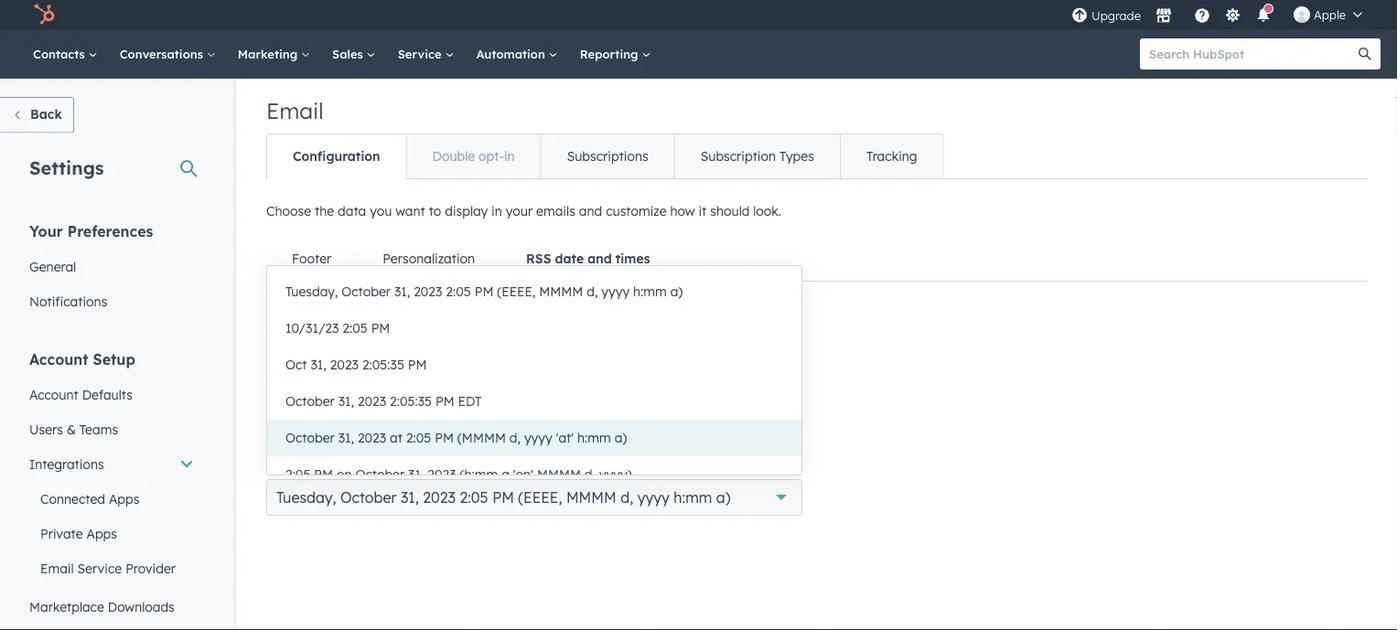 Task type: vqa. For each thing, say whether or not it's contained in the screenshot.
"navigation"
yes



Task type: locate. For each thing, give the bounding box(es) containing it.
general link
[[18, 249, 205, 284]]

2023
[[414, 284, 442, 300], [330, 357, 359, 373], [358, 394, 386, 410], [358, 430, 386, 446], [428, 467, 456, 483], [423, 489, 456, 507]]

and left times at the left
[[588, 251, 612, 267]]

0 vertical spatial service
[[398, 46, 445, 61]]

0 horizontal spatial a)
[[615, 430, 627, 446]]

0 vertical spatial a)
[[671, 284, 683, 300]]

0 vertical spatial navigation
[[266, 134, 944, 179]]

0 vertical spatial date
[[555, 251, 584, 267]]

2:05:35 inside oct 31, 2023 2:05:35 pm button
[[362, 357, 404, 373]]

conversations
[[120, 46, 207, 61]]

search button
[[1350, 38, 1381, 70]]

search image
[[1359, 48, 1372, 60]]

d, down rss date and times link
[[587, 284, 598, 300]]

1 vertical spatial h:mm
[[577, 430, 611, 446]]

10/31/23 2:05 pm
[[286, 320, 390, 336]]

menu
[[1070, 0, 1376, 29]]

1 horizontal spatial email
[[266, 97, 324, 124]]

2:05 inside button
[[343, 320, 368, 336]]

october inside dropdown button
[[340, 489, 397, 507]]

d, right (mmmm
[[510, 430, 521, 446]]

0 vertical spatial tuesday, october 31, 2023 2:05 pm (eeee, mmmm d, yyyy h:mm a)
[[286, 284, 683, 300]]

personalization link
[[357, 237, 501, 281]]

rss feed date format
[[266, 457, 403, 473]]

h:mm for the october 31, 2023 at 2:05 pm (mmmm d, yyyy 'at' h:mm a) button
[[577, 430, 611, 446]]

1 vertical spatial apps
[[86, 526, 117, 542]]

tuesday, down feed
[[276, 489, 336, 507]]

1 horizontal spatial date
[[364, 340, 406, 362]]

subscription types
[[701, 148, 814, 164]]

list box
[[267, 266, 802, 493]]

states
[[389, 419, 433, 437]]

in left your in the top of the page
[[492, 203, 502, 219]]

d, left yyyy)
[[585, 467, 596, 483]]

date for rss feed date format
[[327, 457, 356, 473]]

and right emails
[[579, 203, 602, 219]]

email
[[266, 97, 324, 124], [40, 561, 74, 577]]

0 vertical spatial and
[[579, 203, 602, 219]]

2 horizontal spatial a)
[[716, 489, 731, 507]]

(eeee,
[[497, 284, 536, 300], [518, 489, 562, 507]]

navigation containing configuration
[[266, 134, 944, 179]]

date
[[555, 251, 584, 267], [364, 340, 406, 362], [327, 457, 356, 473]]

0 vertical spatial to
[[429, 203, 441, 219]]

opt-
[[479, 148, 504, 164]]

0 horizontal spatial yyyy
[[524, 430, 553, 446]]

settings image
[[1225, 8, 1242, 24]]

marketplaces image
[[1156, 8, 1172, 25]]

h:mm
[[633, 284, 667, 300], [577, 430, 611, 446], [674, 489, 712, 507]]

d, down yyyy)
[[621, 489, 634, 507]]

2023 up for at the left
[[330, 357, 359, 373]]

tuesday, october 31, 2023 2:05 pm (eeee, mmmm d, yyyy h:mm a) button
[[267, 274, 802, 310]]

1 account from the top
[[29, 350, 88, 368]]

2:05 left on
[[286, 467, 311, 483]]

apps for private apps
[[86, 526, 117, 542]]

service right sales link
[[398, 46, 445, 61]]

footer
[[292, 251, 332, 267]]

users & teams
[[29, 421, 118, 437]]

and inside rss date and times link
[[588, 251, 612, 267]]

2 horizontal spatial yyyy
[[638, 489, 670, 507]]

date right feed
[[327, 457, 356, 473]]

account defaults link
[[18, 378, 205, 412]]

pm right the states
[[435, 430, 454, 446]]

0 vertical spatial mmmm
[[539, 284, 583, 300]]

1 vertical spatial date
[[364, 340, 406, 362]]

choose the data you want to display in your emails and customize how it should look.
[[266, 203, 782, 219]]

2023 up applied
[[414, 284, 442, 300]]

tuesday, october 31, 2023 2:05 pm (eeee, mmmm d, yyyy h:mm a) down a
[[276, 489, 731, 507]]

service down private apps link
[[77, 561, 122, 577]]

sales link
[[321, 29, 387, 79]]

october 31, 2023 2:05:35 pm edt button
[[267, 383, 802, 420]]

'at'
[[556, 430, 574, 446]]

1 vertical spatial (eeee,
[[518, 489, 562, 507]]

times
[[616, 251, 650, 267]]

english - united states button
[[266, 410, 803, 447]]

apps for connected apps
[[109, 491, 140, 507]]

1 vertical spatial tuesday,
[[276, 489, 336, 507]]

h:mm for tuesday, october 31, 2023 2:05 pm (eeee, mmmm d, yyyy h:mm a) button
[[633, 284, 667, 300]]

private apps link
[[18, 517, 205, 551]]

0 vertical spatial in
[[504, 148, 515, 164]]

31,
[[394, 284, 410, 300], [311, 357, 327, 373], [338, 394, 354, 410], [338, 430, 354, 446], [408, 467, 424, 483], [401, 489, 419, 507]]

subscriptions
[[567, 148, 649, 164]]

apps inside "link"
[[109, 491, 140, 507]]

1 vertical spatial service
[[77, 561, 122, 577]]

navigation for email
[[266, 134, 944, 179]]

1 vertical spatial and
[[588, 251, 612, 267]]

pm inside dropdown button
[[493, 489, 514, 507]]

in up your in the top of the page
[[504, 148, 515, 164]]

2:05:35 for october 31, 2023 2:05:35 pm edt
[[390, 394, 432, 410]]

october 31, 2023 at 2:05 pm (mmmm d, yyyy 'at' h:mm a) button
[[267, 420, 802, 457]]

0 vertical spatial (eeee,
[[497, 284, 536, 300]]

navigation
[[266, 134, 944, 179], [266, 237, 1368, 282]]

1 horizontal spatial to
[[446, 302, 459, 318]]

to for applied
[[446, 302, 459, 318]]

apple button
[[1283, 0, 1374, 29]]

2:05:35 inside october 31, 2023 2:05:35 pm edt 'button'
[[390, 394, 432, 410]]

1 vertical spatial a)
[[615, 430, 627, 446]]

2 vertical spatial mmmm
[[566, 489, 617, 507]]

(eeee, inside tuesday, october 31, 2023 2:05 pm (eeee, mmmm d, yyyy h:mm a) button
[[497, 284, 536, 300]]

upgrade
[[1092, 8, 1141, 23]]

1 horizontal spatial h:mm
[[633, 284, 667, 300]]

back
[[30, 106, 62, 122]]

0 horizontal spatial to
[[429, 203, 441, 219]]

connected apps link
[[18, 482, 205, 517]]

october up will
[[342, 284, 391, 300]]

to right applied
[[446, 302, 459, 318]]

1 vertical spatial navigation
[[266, 237, 1368, 282]]

-
[[329, 419, 335, 437]]

apps down integrations button on the left of page
[[109, 491, 140, 507]]

help image
[[1194, 8, 1211, 25]]

to right want
[[429, 203, 441, 219]]

2 horizontal spatial h:mm
[[674, 489, 712, 507]]

0 vertical spatial account
[[29, 350, 88, 368]]

account up account defaults at left bottom
[[29, 350, 88, 368]]

1 vertical spatial tuesday, october 31, 2023 2:05 pm (eeee, mmmm d, yyyy h:mm a)
[[276, 489, 731, 507]]

bob builder image
[[1294, 6, 1311, 23]]

be
[[379, 302, 394, 318]]

apps
[[109, 491, 140, 507], [86, 526, 117, 542]]

0 horizontal spatial service
[[77, 561, 122, 577]]

Search HubSpot search field
[[1140, 38, 1365, 70]]

subscription
[[701, 148, 776, 164]]

october up the english in the bottom left of the page
[[286, 394, 335, 410]]

notifications button
[[1248, 0, 1280, 29]]

2 vertical spatial a)
[[716, 489, 731, 507]]

in inside the double opt-in link
[[504, 148, 515, 164]]

english
[[276, 419, 325, 437]]

0 vertical spatial apps
[[109, 491, 140, 507]]

pm left edt
[[436, 394, 455, 410]]

rss
[[526, 251, 551, 267], [462, 302, 486, 318], [266, 340, 302, 362], [266, 457, 291, 473]]

tuesday, october 31, 2023 2:05 pm (eeee, mmmm d, yyyy h:mm a) up emails.
[[286, 284, 683, 300]]

2 vertical spatial h:mm
[[674, 489, 712, 507]]

date down be
[[364, 340, 406, 362]]

apple
[[1314, 7, 1346, 22]]

mmmm down yyyy)
[[566, 489, 617, 507]]

0 horizontal spatial date
[[327, 457, 356, 473]]

applied
[[397, 302, 443, 318]]

double
[[433, 148, 475, 164]]

yyyy)
[[599, 467, 632, 483]]

2:05 down (h:mm
[[460, 489, 488, 507]]

(eeee, inside tuesday, october 31, 2023 2:05 pm (eeee, mmmm d, yyyy h:mm a) dropdown button
[[518, 489, 562, 507]]

2023 up united
[[358, 394, 386, 410]]

1 vertical spatial 2:05:35
[[390, 394, 432, 410]]

menu containing apple
[[1070, 0, 1376, 29]]

pm down be
[[371, 320, 390, 336]]

2023 inside tuesday, october 31, 2023 2:05 pm (eeee, mmmm d, yyyy h:mm a) button
[[414, 284, 442, 300]]

tuesday, up settings
[[286, 284, 338, 300]]

1 vertical spatial account
[[29, 387, 79, 403]]

2023 left (h:mm
[[428, 467, 456, 483]]

email inside account setup element
[[40, 561, 74, 577]]

0 vertical spatial h:mm
[[633, 284, 667, 300]]

0 vertical spatial email
[[266, 97, 324, 124]]

service inside service link
[[398, 46, 445, 61]]

1 vertical spatial yyyy
[[524, 430, 553, 446]]

2 vertical spatial date
[[327, 457, 356, 473]]

2:05 down will
[[343, 320, 368, 336]]

settings link
[[1222, 5, 1245, 24]]

apps up email service provider
[[86, 526, 117, 542]]

0 vertical spatial tuesday,
[[286, 284, 338, 300]]

account
[[29, 350, 88, 368], [29, 387, 79, 403]]

2:05:35 up dates
[[362, 357, 404, 373]]

configuration
[[293, 148, 380, 164]]

email down private
[[40, 561, 74, 577]]

2 navigation from the top
[[266, 237, 1368, 282]]

email
[[308, 340, 359, 362]]

a) for tuesday, october 31, 2023 2:05 pm (eeee, mmmm d, yyyy h:mm a) button
[[671, 284, 683, 300]]

mmmm down rss date and times link
[[539, 284, 583, 300]]

double opt-in link
[[406, 135, 541, 178]]

2023 down 2:05 pm on october 31, 2023 (h:mm a 'on' mmmm d, yyyy)
[[423, 489, 456, 507]]

31, down format
[[401, 489, 419, 507]]

2 account from the top
[[29, 387, 79, 403]]

october down on
[[340, 489, 397, 507]]

0 horizontal spatial h:mm
[[577, 430, 611, 446]]

pm up october 31, 2023 2:05:35 pm edt
[[408, 357, 427, 373]]

0 horizontal spatial email
[[40, 561, 74, 577]]

1 navigation from the top
[[266, 134, 944, 179]]

october inside 'button'
[[286, 394, 335, 410]]

1 horizontal spatial in
[[504, 148, 515, 164]]

tuesday, october 31, 2023 2:05 pm (eeee, mmmm d, yyyy h:mm a) button
[[266, 480, 803, 516]]

tracking link
[[840, 135, 943, 178]]

(eeee, up emails.
[[497, 284, 536, 300]]

rss left emails.
[[462, 302, 486, 318]]

hubspot link
[[22, 4, 69, 26]]

a)
[[671, 284, 683, 300], [615, 430, 627, 446], [716, 489, 731, 507]]

a) inside dropdown button
[[716, 489, 731, 507]]

1 vertical spatial email
[[40, 561, 74, 577]]

pm inside 'button'
[[436, 394, 455, 410]]

(eeee, down "'on'"
[[518, 489, 562, 507]]

october 31, 2023 2:05:35 pm edt
[[286, 394, 482, 410]]

31, left dates
[[338, 394, 354, 410]]

2 vertical spatial yyyy
[[638, 489, 670, 507]]

(mmmm
[[457, 430, 506, 446]]

rss left feed
[[266, 457, 291, 473]]

date inside navigation
[[555, 251, 584, 267]]

navigation up customize
[[266, 134, 944, 179]]

emails.
[[490, 302, 532, 318]]

pm
[[475, 284, 494, 300], [371, 320, 390, 336], [408, 357, 427, 373], [436, 394, 455, 410], [435, 430, 454, 446], [314, 467, 333, 483], [493, 489, 514, 507]]

pm left on
[[314, 467, 333, 483]]

email down "marketing" link
[[266, 97, 324, 124]]

rss for rss date and times
[[526, 251, 551, 267]]

marketing
[[238, 46, 301, 61]]

edt
[[458, 394, 482, 410]]

mmmm right "'on'"
[[537, 467, 581, 483]]

service inside email service provider link
[[77, 561, 122, 577]]

tuesday, inside tuesday, october 31, 2023 2:05 pm (eeee, mmmm d, yyyy h:mm a) button
[[286, 284, 338, 300]]

tuesday, october 31, 2023 2:05 pm (eeee, mmmm d, yyyy h:mm a) inside button
[[286, 284, 683, 300]]

account setup element
[[18, 349, 205, 631]]

1 vertical spatial to
[[446, 302, 459, 318]]

navigation containing footer
[[266, 237, 1368, 282]]

rss up tuesday, october 31, 2023 2:05 pm (eeee, mmmm d, yyyy h:mm a) button
[[526, 251, 551, 267]]

2023 left at
[[358, 430, 386, 446]]

for
[[334, 387, 352, 403]]

pm down a
[[493, 489, 514, 507]]

2:05:35
[[362, 357, 404, 373], [390, 394, 432, 410]]

&
[[67, 421, 76, 437]]

to
[[429, 203, 441, 219], [446, 302, 459, 318]]

2:05 right at
[[406, 430, 431, 446]]

provider
[[126, 561, 176, 577]]

downloads
[[108, 599, 175, 615]]

2:05:35 up the states
[[390, 394, 432, 410]]

1 horizontal spatial service
[[398, 46, 445, 61]]

rss down 10/31/23
[[266, 340, 302, 362]]

tuesday,
[[286, 284, 338, 300], [276, 489, 336, 507]]

2 horizontal spatial date
[[555, 251, 584, 267]]

navigation down look.
[[266, 237, 1368, 282]]

account up users
[[29, 387, 79, 403]]

1 horizontal spatial a)
[[671, 284, 683, 300]]

date up tuesday, october 31, 2023 2:05 pm (eeee, mmmm d, yyyy h:mm a) button
[[555, 251, 584, 267]]

reporting
[[580, 46, 642, 61]]

0 vertical spatial 2:05:35
[[362, 357, 404, 373]]

0 vertical spatial yyyy
[[602, 284, 630, 300]]

0 horizontal spatial in
[[492, 203, 502, 219]]



Task type: describe. For each thing, give the bounding box(es) containing it.
will
[[356, 302, 375, 318]]

account for account setup
[[29, 350, 88, 368]]

oct 31, 2023 2:05:35 pm
[[286, 357, 427, 373]]

marketplaces button
[[1145, 0, 1183, 29]]

settings
[[29, 156, 104, 179]]

notifications
[[29, 293, 107, 309]]

2:05:35 for oct 31, 2023 2:05:35 pm
[[362, 357, 404, 373]]

conversations link
[[109, 29, 227, 79]]

double opt-in
[[433, 148, 515, 164]]

tuesday, inside tuesday, october 31, 2023 2:05 pm (eeee, mmmm d, yyyy h:mm a) dropdown button
[[276, 489, 336, 507]]

connected apps
[[40, 491, 140, 507]]

10/31/23
[[286, 320, 339, 336]]

october right on
[[356, 467, 405, 483]]

2023 inside tuesday, october 31, 2023 2:05 pm (eeee, mmmm d, yyyy h:mm a) dropdown button
[[423, 489, 456, 507]]

2:05 pm on october 31, 2023 (h:mm a 'on' mmmm d, yyyy)
[[286, 467, 632, 483]]

navigation for choose the data you want to display in your emails and customize how it should look.
[[266, 237, 1368, 282]]

marketplace downloads link
[[18, 590, 205, 625]]

your preferences element
[[18, 221, 205, 319]]

31, right oct
[[311, 357, 327, 373]]

sales
[[332, 46, 367, 61]]

integrations
[[29, 456, 104, 472]]

want
[[396, 203, 425, 219]]

rss for rss feed date format
[[266, 457, 291, 473]]

settings
[[305, 302, 352, 318]]

hubspot image
[[33, 4, 55, 26]]

2023 inside the october 31, 2023 at 2:05 pm (mmmm d, yyyy 'at' h:mm a) button
[[358, 430, 386, 446]]

d, inside dropdown button
[[621, 489, 634, 507]]

notifications image
[[1256, 8, 1272, 25]]

look.
[[754, 203, 782, 219]]

31, inside dropdown button
[[401, 489, 419, 507]]

2023 inside october 31, 2023 2:05:35 pm edt 'button'
[[358, 394, 386, 410]]

users & teams link
[[18, 412, 205, 447]]

teams
[[79, 421, 118, 437]]

31, right -
[[338, 430, 354, 446]]

email service provider
[[40, 561, 176, 577]]

1 horizontal spatial yyyy
[[602, 284, 630, 300]]

h:mm inside dropdown button
[[674, 489, 712, 507]]

rss date and times
[[526, 251, 650, 267]]

united
[[339, 419, 385, 437]]

2023 inside 2:05 pm on october 31, 2023 (h:mm a 'on' mmmm d, yyyy) button
[[428, 467, 456, 483]]

rss date and times link
[[501, 237, 676, 281]]

your preferences
[[29, 222, 153, 240]]

help button
[[1187, 0, 1218, 29]]

(h:mm
[[460, 467, 498, 483]]

upgrade image
[[1072, 8, 1088, 24]]

october up feed
[[286, 430, 335, 446]]

10/31/23 2:05 pm button
[[267, 310, 802, 347]]

marketplace downloads
[[29, 599, 175, 615]]

2023 inside oct 31, 2023 2:05:35 pm button
[[330, 357, 359, 373]]

2:05 pm on october 31, 2023 (h:mm a 'on' mmmm d, yyyy) button
[[267, 457, 802, 493]]

1 vertical spatial in
[[492, 203, 502, 219]]

31, inside 'button'
[[338, 394, 354, 410]]

preferences
[[67, 222, 153, 240]]

marketplace
[[29, 599, 104, 615]]

rss for rss email date formats
[[266, 340, 302, 362]]

marketing link
[[227, 29, 321, 79]]

tracking
[[867, 148, 918, 164]]

1 vertical spatial mmmm
[[537, 467, 581, 483]]

back link
[[0, 97, 74, 133]]

on
[[337, 467, 352, 483]]

it
[[699, 203, 707, 219]]

display
[[445, 203, 488, 219]]

private apps
[[40, 526, 117, 542]]

oct 31, 2023 2:05:35 pm button
[[267, 347, 802, 383]]

a) for the october 31, 2023 at 2:05 pm (mmmm d, yyyy 'at' h:mm a) button
[[615, 430, 627, 446]]

at
[[390, 430, 403, 446]]

email for email service provider
[[40, 561, 74, 577]]

to for want
[[429, 203, 441, 219]]

rss email date formats
[[266, 340, 484, 362]]

a
[[502, 467, 510, 483]]

pm up emails.
[[475, 284, 494, 300]]

your
[[29, 222, 63, 240]]

integrations button
[[18, 447, 205, 482]]

types
[[780, 148, 814, 164]]

31, right format
[[408, 467, 424, 483]]

notifications link
[[18, 284, 205, 319]]

account for account defaults
[[29, 387, 79, 403]]

31, up these settings will be applied to rss emails.
[[394, 284, 410, 300]]

personalization
[[383, 251, 475, 267]]

2:05 inside dropdown button
[[460, 489, 488, 507]]

reporting link
[[569, 29, 662, 79]]

mmmm inside dropdown button
[[566, 489, 617, 507]]

email for email
[[266, 97, 324, 124]]

feed
[[295, 457, 323, 473]]

list box containing tuesday, october 31, 2023 2:05 pm (eeee, mmmm d, yyyy h:mm a)
[[267, 266, 802, 493]]

yyyy inside dropdown button
[[638, 489, 670, 507]]

emails
[[536, 203, 576, 219]]

you
[[370, 203, 392, 219]]

dates
[[356, 387, 391, 403]]

date for rss email date formats
[[364, 340, 406, 362]]

data
[[338, 203, 366, 219]]

customize
[[606, 203, 667, 219]]

2:05 down personalization link
[[446, 284, 471, 300]]

language
[[266, 387, 330, 403]]

contacts
[[33, 46, 89, 61]]

formats
[[412, 340, 484, 362]]

pm inside button
[[371, 320, 390, 336]]

connected
[[40, 491, 105, 507]]

setup
[[93, 350, 135, 368]]

subscriptions link
[[541, 135, 674, 178]]

users
[[29, 421, 63, 437]]

tuesday, october 31, 2023 2:05 pm (eeee, mmmm d, yyyy h:mm a) inside dropdown button
[[276, 489, 731, 507]]

contacts link
[[22, 29, 109, 79]]

configuration link
[[267, 135, 406, 178]]

the
[[315, 203, 334, 219]]

service link
[[387, 29, 465, 79]]

october 31, 2023 at 2:05 pm (mmmm d, yyyy 'at' h:mm a)
[[286, 430, 627, 446]]

should
[[710, 203, 750, 219]]

account setup
[[29, 350, 135, 368]]

language for dates
[[266, 387, 391, 403]]



